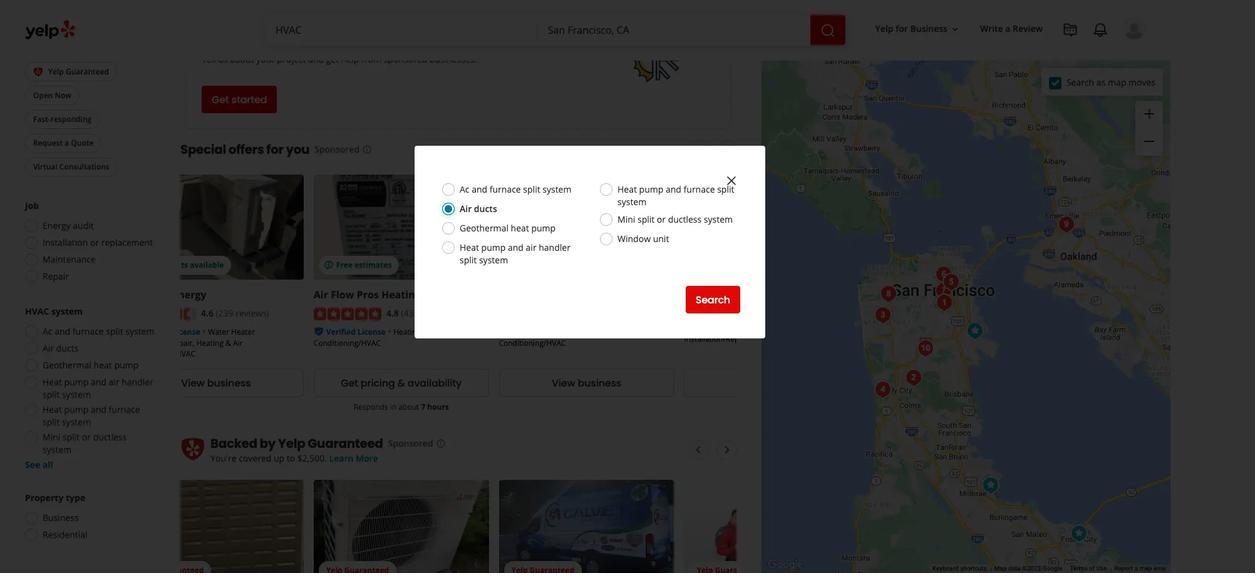 Task type: locate. For each thing, give the bounding box(es) containing it.
or down audit
[[90, 237, 99, 249]]

0 horizontal spatial heater
[[231, 327, 255, 338]]

projects image
[[1063, 23, 1078, 38]]

free estimates link for united hvac service
[[685, 175, 860, 280]]

1 horizontal spatial heater
[[827, 323, 851, 334]]

2 verified from the left
[[326, 327, 356, 338]]

free estimates link
[[314, 175, 489, 280], [685, 175, 860, 280]]

option group
[[21, 200, 155, 287], [21, 306, 155, 472], [21, 492, 155, 546]]

1 horizontal spatial 16 info v2 image
[[436, 439, 446, 449]]

1 horizontal spatial hvac
[[395, 13, 431, 31]]

16 free estimates v2 image up 'flow'
[[324, 261, 334, 271]]

2 reviews) from the left
[[421, 308, 455, 320]]

free
[[202, 13, 228, 31], [336, 260, 353, 271], [707, 260, 724, 271]]

1 horizontal spatial ducts
[[474, 203, 497, 215]]

0 vertical spatial business
[[911, 23, 948, 35]]

property
[[25, 492, 64, 504]]

0 horizontal spatial view business
[[181, 377, 251, 391]]

business left 16 chevron down v2 icon
[[911, 23, 948, 35]]

notifications image
[[1093, 23, 1108, 38]]

1 vertical spatial ac and furnace split system
[[43, 326, 154, 338]]

conditioning/hvac down "4.8 star rating" image
[[314, 339, 381, 349]]

you
[[286, 141, 310, 159]]

heater left ocean air heating icon
[[827, 323, 851, 334]]

1 vertical spatial about
[[399, 403, 419, 413]]

1 vertical spatial mini split or ductless system
[[43, 432, 127, 456]]

0 vertical spatial ac and furnace split system
[[460, 184, 572, 195]]

0 horizontal spatial estimates
[[265, 13, 328, 31]]

0 horizontal spatial about
[[230, 53, 254, 65]]

open now button
[[25, 86, 80, 105]]

1 view business from the left
[[181, 377, 251, 391]]

heat
[[618, 184, 637, 195], [460, 242, 479, 254], [43, 377, 62, 388], [43, 404, 62, 416]]

air inside search dialog
[[526, 242, 537, 254]]

1 horizontal spatial geothermal
[[460, 222, 509, 234]]

a plus quality hvac image
[[871, 378, 896, 403]]

air
[[526, 242, 537, 254], [109, 377, 119, 388]]

conditioning/hvac inside water heater installation/repair, heating & air conditioning/hvac
[[128, 349, 195, 360]]

0 horizontal spatial for
[[266, 141, 284, 159]]

1 horizontal spatial energy
[[172, 288, 207, 302]]

0 vertical spatial heat pump and furnace split system
[[618, 184, 735, 208]]

or up type
[[82, 432, 91, 444]]

0 horizontal spatial from
[[330, 13, 360, 31]]

yelp inside button
[[48, 66, 64, 77]]

free estimates up united hvac service link
[[707, 260, 763, 271]]

1 vertical spatial option group
[[21, 306, 155, 472]]

reviews) down "and"
[[421, 308, 455, 320]]

property type
[[25, 492, 85, 504]]

mini up window
[[618, 214, 636, 226]]

16 free estimates v2 image up conditioning
[[509, 261, 519, 271]]

2 view business link from the left
[[499, 370, 674, 398]]

conditioning/hvac down 4.6 star rating 'image'
[[128, 349, 195, 360]]

comfort energy link
[[128, 288, 207, 302]]

1 horizontal spatial view business
[[552, 377, 622, 391]]

2 free estimates link from the left
[[685, 175, 860, 280]]

3 option group from the top
[[21, 492, 155, 546]]

backed
[[211, 436, 257, 453]]

special
[[180, 141, 226, 159]]

option group containing job
[[21, 200, 155, 287]]

hvac right "united"
[[725, 288, 753, 302]]

ductless
[[668, 214, 702, 226], [93, 432, 127, 444]]

business up residential
[[43, 513, 79, 524]]

conditioning/hvac down conditioning
[[499, 339, 566, 349]]

estimates up project
[[265, 13, 328, 31]]

maintenance
[[43, 254, 96, 266]]

offers
[[229, 141, 264, 159]]

mini up all
[[43, 432, 60, 444]]

0 horizontal spatial map
[[1108, 76, 1127, 88]]

mini split or ductless system inside search dialog
[[618, 214, 733, 226]]

0 horizontal spatial get
[[212, 92, 229, 107]]

& inside 'button'
[[398, 377, 405, 391]]

16 info v2 image for backed by yelp guaranteed
[[436, 439, 446, 449]]

fast-
[[33, 114, 51, 125]]

0 horizontal spatial free
[[202, 13, 228, 31]]

air flow pros heating and air conditioning image
[[932, 290, 957, 315], [932, 290, 957, 315]]

water right conditioning/hvac,
[[804, 323, 825, 334]]

energy up installation
[[43, 220, 71, 232]]

split
[[523, 184, 540, 195], [718, 184, 735, 195], [638, 214, 655, 226], [460, 254, 477, 266], [106, 326, 123, 338], [43, 389, 60, 401], [43, 417, 60, 429], [63, 432, 80, 444]]

&
[[714, 323, 719, 334], [423, 327, 428, 338], [608, 327, 614, 338], [226, 339, 231, 349], [398, 377, 405, 391]]

a inside button
[[65, 138, 69, 148]]

keyboard
[[933, 566, 959, 573]]

yelp guaranteed
[[278, 436, 383, 453]]

0 horizontal spatial air ducts
[[43, 343, 78, 355]]

verified license button up installation/repair,
[[141, 326, 200, 338]]

1 horizontal spatial yelp
[[876, 23, 894, 35]]

1 vertical spatial search
[[696, 293, 731, 307]]

audit
[[73, 220, 94, 232]]

get left pricing
[[341, 377, 358, 391]]

4.8 star rating image
[[314, 309, 381, 321]]

heater inside united hvac service no reviews heating & air conditioning/hvac, water heater installation/repair
[[827, 323, 851, 334]]

yelp right 16 yelp guaranteed v2 icon
[[48, 66, 64, 77]]

0 horizontal spatial view
[[181, 377, 205, 391]]

2 free estimates from the left
[[707, 260, 763, 271]]

hvac inside united hvac service no reviews heating & air conditioning/hvac, water heater installation/repair
[[725, 288, 753, 302]]

available
[[190, 260, 224, 271]]

verified license down "4.8 star rating" image
[[326, 327, 386, 338]]

business inside option group
[[43, 513, 79, 524]]

0 horizontal spatial 16 free estimates v2 image
[[324, 261, 334, 271]]

air inside water heater installation/repair, heating & air conditioning/hvac
[[233, 339, 243, 349]]

get pricing & availability button
[[314, 370, 489, 398]]

1 horizontal spatial verified
[[326, 327, 356, 338]]

yelp right search icon
[[876, 23, 894, 35]]

heater down "4.6 (239 reviews)" at the left of page
[[231, 327, 255, 338]]

1 horizontal spatial ductless
[[668, 214, 702, 226]]

0 horizontal spatial mini
[[43, 432, 60, 444]]

air ducts
[[460, 203, 497, 215], [43, 343, 78, 355]]

estimates inside the free price estimates from local hvac contractors tell us about your project and get help from sponsored businesses.
[[265, 13, 328, 31]]

0 vertical spatial heat
[[511, 222, 529, 234]]

write
[[981, 23, 1004, 35]]

0 horizontal spatial search
[[696, 293, 731, 307]]

0 horizontal spatial license
[[172, 327, 200, 338]]

map region
[[692, 35, 1173, 574]]

water
[[804, 323, 825, 334], [208, 327, 229, 338]]

split inside the mini split or ductless system
[[63, 432, 80, 444]]

verified license up installation/repair,
[[141, 327, 200, 338]]

2 horizontal spatial free
[[707, 260, 724, 271]]

0 vertical spatial geothermal
[[460, 222, 509, 234]]

1 option group from the top
[[21, 200, 155, 287]]

get left started
[[212, 92, 229, 107]]

1 horizontal spatial water
[[804, 323, 825, 334]]

about right us
[[230, 53, 254, 65]]

handler
[[539, 242, 571, 254], [122, 377, 153, 388]]

$2,500.
[[297, 453, 327, 465]]

from right help
[[362, 53, 382, 65]]

guaranteed
[[66, 66, 109, 77]]

search
[[1067, 76, 1095, 88], [696, 293, 731, 307]]

up
[[274, 453, 285, 465]]

free estimates up pros
[[336, 260, 392, 271]]

license down "4.8 star rating" image
[[358, 327, 386, 338]]

sponsored
[[384, 53, 427, 65]]

1 reviews) from the left
[[236, 308, 269, 320]]

verified up installation/repair,
[[141, 327, 170, 338]]

about left "7"
[[399, 403, 419, 413]]

0 vertical spatial hvac
[[395, 13, 431, 31]]

mini split or ductless system up all
[[43, 432, 127, 456]]

ductless inside the mini split or ductless system
[[93, 432, 127, 444]]

from left local
[[330, 13, 360, 31]]

discounts available link
[[128, 175, 304, 280]]

all
[[43, 459, 53, 471]]

2 vertical spatial a
[[1135, 566, 1139, 573]]

hvac down repair
[[25, 306, 49, 318]]

2 heating & air conditioning/hvac from the left
[[499, 327, 625, 349]]

yelp inside button
[[876, 23, 894, 35]]

next image
[[720, 443, 735, 458]]

reviews)
[[236, 308, 269, 320], [421, 308, 455, 320]]

sponsored for special offers for you
[[315, 143, 360, 155]]

heat inside search dialog
[[511, 222, 529, 234]]

for left 16 chevron down v2 icon
[[896, 23, 908, 35]]

1 horizontal spatial 16 free estimates v2 image
[[509, 261, 519, 271]]

water down (239
[[208, 327, 229, 338]]

1 horizontal spatial search
[[1067, 76, 1095, 88]]

comfort energy
[[128, 288, 207, 302]]

0 horizontal spatial energy
[[43, 220, 71, 232]]

0 horizontal spatial free estimates link
[[314, 175, 489, 280]]

ac and furnace split system
[[460, 184, 572, 195], [43, 326, 154, 338]]

1 vertical spatial business
[[43, 513, 79, 524]]

a for report
[[1135, 566, 1139, 573]]

a right report
[[1135, 566, 1139, 573]]

1 free estimates link from the left
[[314, 175, 489, 280]]

sponsored down responds in about 7 hours
[[388, 438, 433, 450]]

free estimates link for air flow pros heating and air conditioning
[[314, 175, 489, 280]]

hvac right local
[[395, 13, 431, 31]]

option group containing property type
[[21, 492, 155, 546]]

google image
[[765, 558, 806, 574]]

free up "united"
[[707, 260, 724, 271]]

0 horizontal spatial view business link
[[128, 370, 304, 398]]

0 vertical spatial ductless
[[668, 214, 702, 226]]

1 vertical spatial sponsored
[[388, 438, 433, 450]]

conditioning
[[463, 288, 527, 302]]

0 horizontal spatial heat pump and furnace split system
[[43, 404, 140, 429]]

hvac
[[395, 13, 431, 31], [725, 288, 753, 302], [25, 306, 49, 318]]

search up reviews
[[696, 293, 731, 307]]

search left the as
[[1067, 76, 1095, 88]]

united
[[685, 288, 722, 302]]

0 vertical spatial ducts
[[474, 203, 497, 215]]

1 horizontal spatial verified license
[[326, 327, 386, 338]]

pros
[[357, 288, 379, 302]]

2 vertical spatial hvac
[[25, 306, 49, 318]]

zoom out image
[[1142, 134, 1157, 149]]

0 vertical spatial ac
[[460, 184, 470, 195]]

mini split or ductless system up unit
[[618, 214, 733, 226]]

option group containing hvac system
[[21, 306, 155, 472]]

0 horizontal spatial business
[[207, 377, 251, 391]]

business
[[207, 377, 251, 391], [578, 377, 622, 391]]

1 horizontal spatial a
[[1006, 23, 1011, 35]]

ac and furnace split system inside search dialog
[[460, 184, 572, 195]]

estimates up pros
[[355, 260, 392, 271]]

0 vertical spatial sponsored
[[315, 143, 360, 155]]

1 vertical spatial handler
[[122, 377, 153, 388]]

sponsored
[[315, 143, 360, 155], [388, 438, 433, 450]]

air ducts inside search dialog
[[460, 203, 497, 215]]

0 horizontal spatial ductless
[[93, 432, 127, 444]]

use
[[1097, 566, 1108, 573]]

0 horizontal spatial ducts
[[56, 343, 78, 355]]

virtual
[[33, 162, 57, 172]]

heater inside water heater installation/repair, heating & air conditioning/hvac
[[231, 327, 255, 338]]

virtual consultations
[[33, 162, 109, 172]]

(239
[[216, 308, 233, 320]]

1 horizontal spatial map
[[1140, 566, 1153, 573]]

1 horizontal spatial ac and furnace split system
[[460, 184, 572, 195]]

free up 'flow'
[[336, 260, 353, 271]]

1 horizontal spatial license
[[358, 327, 386, 338]]

in
[[390, 403, 397, 413]]

map for moves
[[1108, 76, 1127, 88]]

energy up 4.6
[[172, 288, 207, 302]]

google
[[1043, 566, 1063, 573]]

0 horizontal spatial verified license button
[[141, 326, 200, 338]]

heat pump and furnace split system
[[618, 184, 735, 208], [43, 404, 140, 429]]

1 horizontal spatial heat pump and air handler split system
[[460, 242, 571, 266]]

started
[[232, 92, 267, 107]]

ducts inside search dialog
[[474, 203, 497, 215]]

4.6 star rating image
[[128, 309, 196, 321]]

ac inside search dialog
[[460, 184, 470, 195]]

air flow pros heating and air conditioning link
[[314, 288, 527, 302]]

write a review
[[981, 23, 1043, 35]]

verified license
[[141, 327, 200, 338], [326, 327, 386, 338]]

1 horizontal spatial free estimates
[[707, 260, 763, 271]]

1 horizontal spatial geothermal heat pump
[[460, 222, 556, 234]]

0 horizontal spatial mini split or ductless system
[[43, 432, 127, 456]]

you're covered up to $2,500. learn more
[[211, 453, 378, 465]]

1 business from the left
[[207, 377, 251, 391]]

get inside button
[[212, 92, 229, 107]]

0 vertical spatial yelp
[[876, 23, 894, 35]]

ducts
[[474, 203, 497, 215], [56, 343, 78, 355]]

16 verified v2 image
[[314, 327, 324, 337]]

free price estimates from local hvac contractors tell us about your project and get help from sponsored businesses.
[[202, 13, 477, 65]]

0 horizontal spatial air
[[109, 377, 119, 388]]

0 vertical spatial from
[[330, 13, 360, 31]]

0 horizontal spatial handler
[[122, 377, 153, 388]]

heat pump and air handler split system
[[460, 242, 571, 266], [43, 377, 153, 401]]

san francisco heating and cooling image
[[901, 366, 926, 391]]

1 horizontal spatial ac
[[460, 184, 470, 195]]

breathable image
[[931, 262, 956, 287]]

map
[[1108, 76, 1127, 88], [1140, 566, 1153, 573]]

1 16 free estimates v2 image from the left
[[324, 261, 334, 271]]

heat pump and furnace split system inside search dialog
[[618, 184, 735, 208]]

1 horizontal spatial air ducts
[[460, 203, 497, 215]]

get
[[326, 53, 339, 65]]

about inside the free price estimates from local hvac contractors tell us about your project and get help from sponsored businesses.
[[230, 53, 254, 65]]

2 16 free estimates v2 image from the left
[[509, 261, 519, 271]]

verified down "4.8 star rating" image
[[326, 327, 356, 338]]

verified license button down "4.8 star rating" image
[[326, 326, 386, 338]]

for
[[896, 23, 908, 35], [266, 141, 284, 159]]

16 info v2 image
[[362, 145, 372, 155], [436, 439, 446, 449]]

heat inside option group
[[94, 360, 112, 372]]

license up installation/repair,
[[172, 327, 200, 338]]

16 free estimates v2 image
[[324, 261, 334, 271], [509, 261, 519, 271]]

1 horizontal spatial business
[[578, 377, 622, 391]]

sponsored right you
[[315, 143, 360, 155]]

pricing
[[361, 377, 395, 391]]

0 vertical spatial handler
[[539, 242, 571, 254]]

1 horizontal spatial business
[[911, 23, 948, 35]]

get inside 'button'
[[341, 377, 358, 391]]

shortcuts
[[961, 566, 987, 573]]

a right write
[[1006, 23, 1011, 35]]

for inside button
[[896, 23, 908, 35]]

open
[[33, 90, 53, 101]]

0 horizontal spatial heating & air conditioning/hvac
[[314, 327, 440, 349]]

0 vertical spatial heat pump and air handler split system
[[460, 242, 571, 266]]

yelp for yelp for business
[[876, 23, 894, 35]]

0 horizontal spatial 16 info v2 image
[[362, 145, 372, 155]]

pump
[[639, 184, 664, 195], [532, 222, 556, 234], [482, 242, 506, 254], [114, 360, 139, 372], [64, 377, 89, 388], [64, 404, 89, 416]]

map right the as
[[1108, 76, 1127, 88]]

0 horizontal spatial sponsored
[[315, 143, 360, 155]]

heating
[[382, 288, 421, 302], [685, 323, 712, 334], [394, 327, 421, 338], [579, 327, 606, 338], [196, 339, 224, 349]]

1 vertical spatial heat pump and air handler split system
[[43, 377, 153, 401]]

0 horizontal spatial ac
[[43, 326, 52, 338]]

0 horizontal spatial verified
[[141, 327, 170, 338]]

fast-responding
[[33, 114, 92, 125]]

heater
[[827, 323, 851, 334], [231, 327, 255, 338]]

yelp
[[876, 23, 894, 35], [48, 66, 64, 77]]

map left error
[[1140, 566, 1153, 573]]

nur hvac image
[[1067, 522, 1092, 547]]

a left quote
[[65, 138, 69, 148]]

2 option group from the top
[[21, 306, 155, 472]]

get for get started
[[212, 92, 229, 107]]

or up unit
[[657, 214, 666, 226]]

search inside button
[[696, 293, 731, 307]]

get for get pricing & availability
[[341, 377, 358, 391]]

1 vertical spatial a
[[65, 138, 69, 148]]

sponsored for backed by yelp guaranteed
[[388, 438, 433, 450]]

atlas heating image
[[1054, 212, 1079, 237]]

0 vertical spatial option group
[[21, 200, 155, 287]]

free estimates
[[336, 260, 392, 271], [707, 260, 763, 271]]

business
[[911, 23, 948, 35], [43, 513, 79, 524]]

heat
[[511, 222, 529, 234], [94, 360, 112, 372]]

estimates up united hvac service link
[[725, 260, 763, 271]]

2 license from the left
[[358, 327, 386, 338]]

1 vertical spatial get
[[341, 377, 358, 391]]

0 vertical spatial for
[[896, 23, 908, 35]]

0 horizontal spatial verified license
[[141, 327, 200, 338]]

search button
[[686, 286, 741, 314]]

free left 'price'
[[202, 13, 228, 31]]

previous image
[[691, 142, 706, 157]]

for left you
[[266, 141, 284, 159]]

get pricing & availability
[[341, 377, 462, 391]]

None search field
[[266, 15, 848, 45]]

group
[[1136, 101, 1164, 156]]

0 horizontal spatial hvac
[[25, 306, 49, 318]]

united hvac service link
[[685, 288, 795, 302]]

1 free estimates from the left
[[336, 260, 392, 271]]

1 view from the left
[[181, 377, 205, 391]]

1 heating & air conditioning/hvac from the left
[[314, 327, 440, 349]]

1 horizontal spatial get
[[341, 377, 358, 391]]

reviews) right (239
[[236, 308, 269, 320]]

1 horizontal spatial conditioning/hvac
[[314, 339, 381, 349]]

1 horizontal spatial heat pump and furnace split system
[[618, 184, 735, 208]]



Task type: vqa. For each thing, say whether or not it's contained in the screenshot.
started
yes



Task type: describe. For each thing, give the bounding box(es) containing it.
same day air conditioning & heating image
[[931, 279, 956, 304]]

learn more link
[[329, 453, 378, 465]]

ocean air heating image
[[871, 303, 896, 328]]

more
[[356, 453, 378, 465]]

building efficiency image
[[876, 282, 901, 307]]

1 horizontal spatial free
[[336, 260, 353, 271]]

1 verified license from the left
[[141, 327, 200, 338]]

window
[[618, 233, 651, 245]]

map for error
[[1140, 566, 1153, 573]]

yelp for yelp guaranteed
[[48, 66, 64, 77]]

moves
[[1129, 76, 1156, 88]]

request a quote button
[[25, 134, 102, 153]]

1 view business link from the left
[[128, 370, 304, 398]]

1 license from the left
[[172, 327, 200, 338]]

16 chevron down v2 image
[[950, 24, 960, 34]]

16 info v2 image for special offers for you
[[362, 145, 372, 155]]

featured
[[25, 42, 65, 54]]

dennis's heating & cooling image
[[963, 319, 988, 344]]

responding
[[51, 114, 92, 125]]

4.6
[[201, 308, 214, 320]]

0 vertical spatial energy
[[43, 220, 71, 232]]

1 vertical spatial energy
[[172, 288, 207, 302]]

backed by yelp guaranteed
[[211, 436, 383, 453]]

map
[[995, 566, 1007, 573]]

terms of use
[[1070, 566, 1108, 573]]

1 horizontal spatial about
[[399, 403, 419, 413]]

us
[[218, 53, 228, 65]]

1 verified license button from the left
[[141, 326, 200, 338]]

unit
[[653, 233, 669, 245]]

water inside united hvac service no reviews heating & air conditioning/hvac, water heater installation/repair
[[804, 323, 825, 334]]

system inside the mini split or ductless system
[[43, 444, 72, 456]]

keyboard shortcuts
[[933, 566, 987, 573]]

report a map error
[[1115, 566, 1167, 573]]

to
[[287, 453, 295, 465]]

0 horizontal spatial heat pump and air handler split system
[[43, 377, 153, 401]]

your
[[256, 53, 275, 65]]

service
[[755, 288, 795, 302]]

contractors
[[202, 31, 277, 48]]

local
[[363, 13, 393, 31]]

special offers for you
[[180, 141, 310, 159]]

report
[[1115, 566, 1134, 573]]

©2023
[[1023, 566, 1042, 573]]

1 vertical spatial air ducts
[[43, 343, 78, 355]]

1 vertical spatial heat pump and furnace split system
[[43, 404, 140, 429]]

4.8 (435 reviews)
[[386, 308, 455, 320]]

search as map moves
[[1067, 76, 1156, 88]]

review
[[1013, 23, 1043, 35]]

free price estimates from local hvac contractors image
[[623, 28, 686, 90]]

featured group
[[23, 42, 155, 179]]

a plus quality hvac image
[[871, 378, 896, 403]]

or inside search dialog
[[657, 214, 666, 226]]

write a review link
[[976, 18, 1048, 40]]

1 vertical spatial from
[[362, 53, 382, 65]]

ductless inside search dialog
[[668, 214, 702, 226]]

heating inside united hvac service no reviews heating & air conditioning/hvac, water heater installation/repair
[[685, 323, 712, 334]]

terms
[[1070, 566, 1088, 573]]

quote
[[71, 138, 94, 148]]

zoom in image
[[1142, 106, 1157, 121]]

2 business from the left
[[578, 377, 622, 391]]

2 horizontal spatial estimates
[[725, 260, 763, 271]]

reviews) for flow
[[421, 308, 455, 320]]

free inside the free price estimates from local hvac contractors tell us about your project and get help from sponsored businesses.
[[202, 13, 228, 31]]

filters
[[25, 17, 56, 31]]

4.8
[[386, 308, 399, 320]]

apollo heating & ventilating image
[[913, 336, 938, 361]]

tell
[[202, 53, 216, 65]]

air inside option group
[[109, 377, 119, 388]]

2 view from the left
[[552, 377, 576, 391]]

heating inside water heater installation/repair, heating & air conditioning/hvac
[[196, 339, 224, 349]]

responds
[[354, 403, 388, 413]]

see all
[[25, 459, 53, 471]]

a for request
[[65, 138, 69, 148]]

covered
[[239, 453, 272, 465]]

1 vertical spatial ducts
[[56, 343, 78, 355]]

previous image
[[691, 443, 706, 458]]

& inside united hvac service no reviews heating & air conditioning/hvac, water heater installation/repair
[[714, 323, 719, 334]]

request a quote
[[33, 138, 94, 148]]

and
[[423, 288, 443, 302]]

water inside water heater installation/repair, heating & air conditioning/hvac
[[208, 327, 229, 338]]

keyboard shortcuts button
[[933, 565, 987, 574]]

availability
[[408, 377, 462, 391]]

1 vertical spatial geothermal heat pump
[[43, 360, 139, 372]]

business inside button
[[911, 23, 948, 35]]

1 vertical spatial ac
[[43, 326, 52, 338]]

request
[[33, 138, 63, 148]]

united hvac service no reviews heating & air conditioning/hvac, water heater installation/repair
[[685, 288, 851, 345]]

2 view business from the left
[[552, 377, 622, 391]]

user actions element
[[866, 16, 1164, 93]]

and inside the free price estimates from local hvac contractors tell us about your project and get help from sponsored businesses.
[[308, 53, 324, 65]]

mini inside the mini split or ductless system
[[43, 432, 60, 444]]

2 verified license from the left
[[326, 327, 386, 338]]

next hvac & appliance repair image
[[939, 270, 964, 295]]

get started button
[[202, 86, 277, 113]]

installation/repair,
[[128, 339, 195, 349]]

of
[[1090, 566, 1095, 573]]

now
[[55, 90, 71, 101]]

discounts available
[[151, 260, 224, 271]]

1 vertical spatial or
[[90, 237, 99, 249]]

installation or replacement
[[43, 237, 153, 249]]

handler inside search dialog
[[539, 242, 571, 254]]

4.6 (239 reviews)
[[201, 308, 269, 320]]

price
[[231, 13, 262, 31]]

residential
[[43, 529, 87, 541]]

by
[[260, 436, 276, 453]]

terms of use link
[[1070, 566, 1108, 573]]

close image
[[724, 173, 739, 188]]

heat pump and air handler split system inside search dialog
[[460, 242, 571, 266]]

help
[[341, 53, 359, 65]]

search for search
[[696, 293, 731, 307]]

businesses.
[[430, 53, 477, 65]]

air inside search dialog
[[460, 203, 472, 215]]

geothermal inside search dialog
[[460, 222, 509, 234]]

get started
[[212, 92, 267, 107]]

7
[[421, 403, 425, 413]]

energy audit
[[43, 220, 94, 232]]

1 horizontal spatial estimates
[[355, 260, 392, 271]]

2 horizontal spatial conditioning/hvac
[[499, 339, 566, 349]]

replacement
[[101, 237, 153, 249]]

air inside united hvac service no reviews heating & air conditioning/hvac, water heater installation/repair
[[721, 323, 731, 334]]

(435
[[401, 308, 419, 320]]

hvac inside the free price estimates from local hvac contractors tell us about your project and get help from sponsored businesses.
[[395, 13, 431, 31]]

search image
[[821, 23, 836, 38]]

innovative mechanical image
[[1064, 561, 1089, 574]]

type
[[66, 492, 85, 504]]

yelp for business button
[[871, 18, 966, 40]]

mini inside search dialog
[[618, 214, 636, 226]]

hvac system
[[25, 306, 83, 318]]

a for write
[[1006, 23, 1011, 35]]

virtual consultations button
[[25, 158, 118, 177]]

1 verified from the left
[[141, 327, 170, 338]]

search dialog
[[0, 0, 1256, 574]]

search for search as map moves
[[1067, 76, 1095, 88]]

ortiz heating & air conditioning image
[[978, 473, 1003, 498]]

flow
[[331, 288, 354, 302]]

geothermal heat pump inside search dialog
[[460, 222, 556, 234]]

2 verified license button from the left
[[326, 326, 386, 338]]

16 yelp guaranteed v2 image
[[33, 67, 43, 77]]

2 vertical spatial or
[[82, 432, 91, 444]]

1 vertical spatial for
[[266, 141, 284, 159]]

responds in about 7 hours
[[354, 403, 449, 413]]

hours
[[427, 403, 449, 413]]

reviews) for energy
[[236, 308, 269, 320]]

0 horizontal spatial ac and furnace split system
[[43, 326, 154, 338]]

0 horizontal spatial geothermal
[[43, 360, 91, 372]]

conditioning/hvac,
[[733, 323, 802, 334]]

& inside water heater installation/repair, heating & air conditioning/hvac
[[226, 339, 231, 349]]

next image
[[720, 142, 735, 157]]

no
[[685, 308, 695, 318]]



